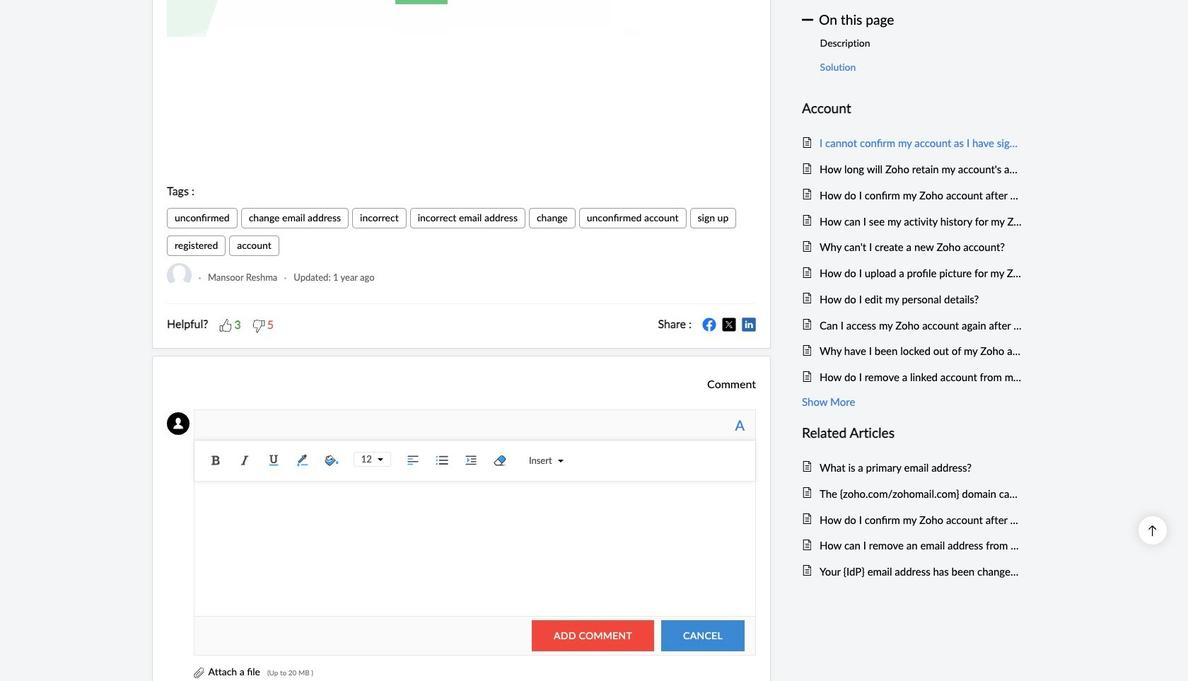 Task type: vqa. For each thing, say whether or not it's contained in the screenshot.
'USER PREFERENCE' image
no



Task type: locate. For each thing, give the bounding box(es) containing it.
font size image
[[372, 457, 383, 463]]

indent image
[[461, 450, 482, 471]]

insert options image
[[552, 458, 564, 464]]

0 vertical spatial heading
[[803, 98, 1023, 120]]

linkedin image
[[742, 318, 757, 332]]

heading
[[803, 98, 1023, 120], [803, 423, 1023, 444]]

italic (ctrl+i) image
[[234, 450, 255, 471]]

1 vertical spatial heading
[[803, 423, 1023, 444]]

bold (ctrl+b) image
[[205, 450, 226, 471]]



Task type: describe. For each thing, give the bounding box(es) containing it.
lists image
[[432, 450, 453, 471]]

a gif showing how to edit the email address that is registered incorrectly. image
[[167, 0, 757, 37]]

2 heading from the top
[[803, 423, 1023, 444]]

underline (ctrl+u) image
[[263, 450, 284, 471]]

facebook image
[[703, 318, 717, 332]]

1 heading from the top
[[803, 98, 1023, 120]]

twitter image
[[723, 318, 737, 332]]

align image
[[403, 450, 424, 471]]

background color image
[[321, 450, 342, 471]]

font color image
[[292, 450, 313, 471]]

clear formatting image
[[490, 450, 511, 471]]



